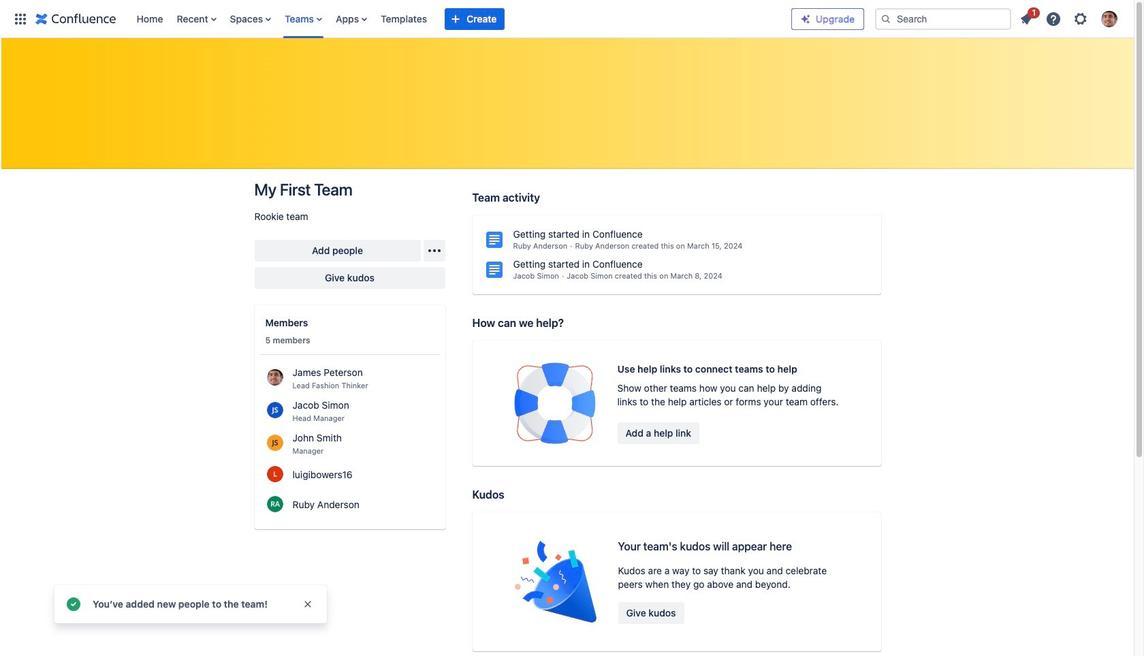 Task type: vqa. For each thing, say whether or not it's contained in the screenshot.
search field
yes



Task type: describe. For each thing, give the bounding box(es) containing it.
4 more information about this user image from the top
[[267, 496, 283, 512]]

actions image
[[426, 243, 443, 259]]

dismiss image
[[303, 599, 313, 610]]

more information about this user image
[[267, 466, 283, 482]]

premium image
[[801, 13, 812, 24]]

3 more information about this user image from the top
[[267, 434, 283, 451]]

search image
[[881, 13, 892, 24]]

1 more information about this user image from the top
[[267, 369, 283, 385]]

settings icon image
[[1073, 11, 1090, 27]]

list for appswitcher icon
[[130, 0, 792, 38]]

list item inside "list"
[[1015, 5, 1040, 30]]

list for premium image
[[1015, 5, 1126, 31]]

Search field
[[876, 8, 1012, 30]]

help icon image
[[1046, 11, 1062, 27]]



Task type: locate. For each thing, give the bounding box(es) containing it.
list
[[130, 0, 792, 38], [1015, 5, 1126, 31]]

banner
[[0, 0, 1134, 38]]

1 horizontal spatial list
[[1015, 5, 1126, 31]]

None search field
[[876, 8, 1012, 30]]

0 horizontal spatial list
[[130, 0, 792, 38]]

more information about this user image
[[267, 369, 283, 385], [267, 402, 283, 418], [267, 434, 283, 451], [267, 496, 283, 512]]

confluence image
[[35, 11, 116, 27], [35, 11, 116, 27]]

success image
[[65, 596, 82, 613]]

2 more information about this user image from the top
[[267, 402, 283, 418]]

appswitcher icon image
[[12, 11, 29, 27]]

global element
[[8, 0, 792, 38]]

your profile and preferences image
[[1102, 11, 1118, 27]]

notification icon image
[[1019, 11, 1035, 27]]

list item
[[1015, 5, 1040, 30]]



